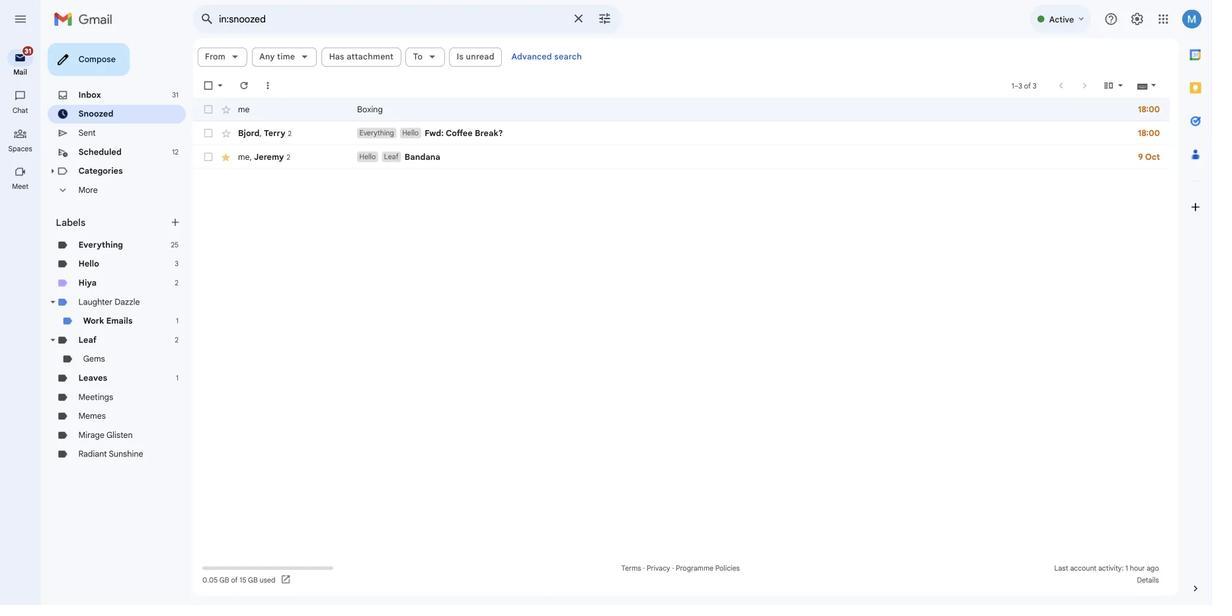 Task type: describe. For each thing, give the bounding box(es) containing it.
laughter dazzle
[[87, 330, 156, 341]]

2 heading from the top
[[0, 202, 45, 213]]

row containing bjord
[[214, 135, 1212, 161]]

meetings
[[87, 436, 126, 447]]

leaves link
[[87, 415, 119, 426]]

has
[[366, 57, 383, 69]]

25
[[190, 267, 199, 277]]

jeremy
[[282, 169, 316, 180]]

–
[[1127, 90, 1132, 100]]

31 inside mail navigation
[[27, 52, 35, 61]]

Search in emails search field
[[214, 5, 690, 37]]

hiya
[[87, 309, 108, 320]]

work emails link
[[93, 351, 147, 363]]

mail
[[15, 75, 30, 85]]

boxing link
[[397, 115, 1212, 128]]

me , jeremy 2
[[265, 169, 323, 180]]

advanced
[[568, 57, 613, 69]]

is unread
[[508, 57, 549, 69]]

me for me , jeremy 2
[[265, 169, 277, 180]]

advanced search
[[568, 57, 647, 69]]

snoozed
[[87, 121, 126, 132]]

is unread button
[[499, 53, 558, 74]]

Search in emails text field
[[243, 15, 627, 28]]

1 for work emails
[[196, 352, 199, 362]]

1 horizontal spatial 3
[[1132, 90, 1136, 100]]

2 horizontal spatial hello
[[447, 143, 465, 153]]

bandana
[[450, 169, 489, 180]]

is
[[508, 57, 515, 69]]

clear search image
[[630, 7, 656, 34]]

me for me
[[265, 116, 277, 127]]

scheduled
[[87, 163, 135, 175]]

search in emails image
[[218, 9, 242, 33]]

leaf link
[[87, 372, 107, 384]]

work
[[93, 351, 116, 363]]

mail heading
[[0, 75, 45, 86]]

bjord , terry 2
[[265, 142, 324, 153]]

advanced search options image
[[659, 7, 685, 34]]

everything link
[[87, 267, 137, 278]]

3 row from the top
[[214, 161, 1212, 188]]

31 link
[[8, 50, 38, 74]]

from button
[[220, 53, 275, 74]]

has attachment button
[[357, 53, 446, 74]]

everything inside row
[[399, 143, 438, 153]]

dazzle
[[128, 330, 156, 341]]

0 horizontal spatial hello
[[87, 288, 110, 299]]

0 horizontal spatial everything
[[87, 267, 137, 278]]

more image
[[291, 89, 304, 102]]

1 horizontal spatial 31
[[191, 101, 199, 111]]

boxing
[[397, 116, 425, 127]]

laughter dazzle link
[[87, 330, 156, 341]]

memes link
[[87, 457, 118, 468]]

meetings link
[[87, 436, 126, 447]]

, for bjord
[[288, 142, 291, 153]]

has attachment
[[366, 57, 437, 69]]



Task type: vqa. For each thing, say whether or not it's contained in the screenshot.
ADVANCED SEARCH POPUP BUTTON
yes



Task type: locate. For each thing, give the bounding box(es) containing it.
31 up the mail at the top left
[[27, 52, 35, 61]]

2 inside me , jeremy 2
[[318, 170, 323, 180]]

row
[[214, 108, 1212, 135], [214, 135, 1212, 161], [214, 161, 1212, 188]]

31 up the 12
[[191, 101, 199, 111]]

hello left fwd:
[[447, 143, 465, 153]]

to button
[[451, 53, 494, 74]]

attachment
[[385, 57, 437, 69]]

work emails
[[93, 351, 147, 363]]

time
[[308, 57, 328, 69]]

compose button
[[53, 48, 144, 85]]

hello
[[447, 143, 465, 153], [399, 169, 418, 179], [87, 288, 110, 299]]

hello up hiya link
[[87, 288, 110, 299]]

3 left of
[[1132, 90, 1136, 100]]

spaces heading
[[0, 160, 45, 171]]

1 vertical spatial hello
[[399, 169, 418, 179]]

to
[[459, 57, 470, 69]]

1 vertical spatial me
[[265, 169, 277, 180]]

sent
[[87, 142, 106, 154]]

1 heading from the top
[[0, 118, 45, 128]]

0 vertical spatial ,
[[288, 142, 291, 153]]

0 vertical spatial me
[[265, 116, 277, 127]]

2 me from the top
[[265, 169, 277, 180]]

, left 'terry' at top
[[288, 142, 291, 153]]

main content
[[214, 42, 1212, 606]]

hello link
[[87, 288, 110, 299]]

fwd: coffee break?
[[472, 142, 559, 154]]

1 row from the top
[[214, 108, 1212, 135]]

0 vertical spatial hello
[[447, 143, 465, 153]]

0 horizontal spatial ,
[[277, 169, 280, 180]]

1 vertical spatial leaf
[[87, 372, 107, 384]]

31
[[27, 52, 35, 61], [191, 101, 199, 111]]

3 right of
[[1148, 90, 1152, 100]]

labels heading
[[62, 241, 188, 254]]

gems link
[[93, 394, 117, 405]]

snoozed link
[[87, 121, 126, 132]]

1 vertical spatial ,
[[277, 169, 280, 180]]

, left "jeremy"
[[277, 169, 280, 180]]

laughter
[[87, 330, 125, 341]]

2 row from the top
[[214, 135, 1212, 161]]

of
[[1138, 90, 1146, 100]]

0 horizontal spatial 31
[[27, 52, 35, 61]]

labels
[[62, 241, 95, 254]]

terry
[[293, 142, 317, 153]]

main content containing me
[[214, 42, 1212, 606]]

1 vertical spatial heading
[[0, 202, 45, 213]]

search
[[616, 57, 647, 69]]

12
[[191, 164, 199, 174]]

1 vertical spatial 31
[[191, 101, 199, 111]]

main menu image
[[15, 13, 30, 29]]

2
[[320, 143, 324, 153], [318, 170, 323, 180], [194, 310, 199, 320], [194, 373, 199, 383]]

categories link
[[87, 185, 137, 196]]

3 down 25
[[194, 288, 199, 298]]

1 for leaves
[[196, 415, 199, 425]]

0 vertical spatial everything
[[399, 143, 438, 153]]

compose
[[87, 60, 129, 72]]

me down the bjord
[[265, 169, 277, 180]]

none checkbox inside main content
[[225, 89, 238, 102]]

heading down spaces heading
[[0, 202, 45, 213]]

leaf inside row
[[427, 169, 443, 179]]

hello down boxing
[[399, 169, 418, 179]]

2 horizontal spatial 3
[[1148, 90, 1152, 100]]

me down refresh image
[[265, 116, 277, 127]]

leaf down work at the bottom of page
[[87, 372, 107, 384]]

everything up hello link
[[87, 267, 137, 278]]

, for me
[[277, 169, 280, 180]]

gmail image
[[60, 8, 132, 34]]

from
[[228, 57, 250, 69]]

1 horizontal spatial leaf
[[427, 169, 443, 179]]

leaves
[[87, 415, 119, 426]]

coffee
[[495, 142, 525, 154]]

1 horizontal spatial everything
[[399, 143, 438, 153]]

break?
[[528, 142, 559, 154]]

0 horizontal spatial leaf
[[87, 372, 107, 384]]

leaf left bandana
[[427, 169, 443, 179]]

1 vertical spatial 1
[[196, 352, 199, 362]]

None checkbox
[[225, 115, 238, 128], [225, 142, 238, 155], [225, 168, 238, 181], [225, 115, 238, 128], [225, 142, 238, 155], [225, 168, 238, 181]]

heading
[[0, 118, 45, 128], [0, 202, 45, 213]]

1 horizontal spatial hello
[[399, 169, 418, 179]]

heading up spaces
[[0, 118, 45, 128]]

emails
[[118, 351, 147, 363]]

scheduled link
[[87, 163, 135, 175]]

categories
[[87, 185, 137, 196]]

advanced search button
[[563, 52, 652, 75]]

unread
[[518, 57, 549, 69]]

mail navigation
[[0, 42, 46, 606]]

3
[[1132, 90, 1136, 100], [1148, 90, 1152, 100], [194, 288, 199, 298]]

spaces
[[9, 160, 36, 170]]

any time button
[[280, 53, 352, 74]]

1 inside main content
[[1124, 90, 1127, 100]]

2 vertical spatial 1
[[196, 415, 199, 425]]

memes
[[87, 457, 118, 468]]

inbox link
[[87, 100, 112, 111]]

leaf
[[427, 169, 443, 179], [87, 372, 107, 384]]

,
[[288, 142, 291, 153], [277, 169, 280, 180]]

any time
[[288, 57, 328, 69]]

everything down boxing
[[399, 143, 438, 153]]

sent link
[[87, 142, 106, 154]]

0 horizontal spatial 3
[[194, 288, 199, 298]]

bjord
[[265, 142, 288, 153]]

2 vertical spatial hello
[[87, 288, 110, 299]]

me
[[265, 116, 277, 127], [265, 169, 277, 180]]

2 inside bjord , terry 2
[[320, 143, 324, 153]]

gems
[[93, 394, 117, 405]]

1 vertical spatial everything
[[87, 267, 137, 278]]

refresh image
[[265, 89, 278, 102]]

everything
[[399, 143, 438, 153], [87, 267, 137, 278]]

0 vertical spatial leaf
[[427, 169, 443, 179]]

hiya link
[[87, 309, 108, 320]]

1 me from the top
[[265, 116, 277, 127]]

1 horizontal spatial ,
[[288, 142, 291, 153]]

0 vertical spatial 31
[[27, 52, 35, 61]]

1
[[1124, 90, 1127, 100], [196, 352, 199, 362], [196, 415, 199, 425]]

0 vertical spatial 1
[[1124, 90, 1127, 100]]

None checkbox
[[225, 89, 238, 102]]

1 – 3 of 3
[[1124, 90, 1152, 100]]

any
[[288, 57, 305, 69]]

inbox
[[87, 100, 112, 111]]

fwd:
[[472, 142, 493, 154]]

0 vertical spatial heading
[[0, 118, 45, 128]]



